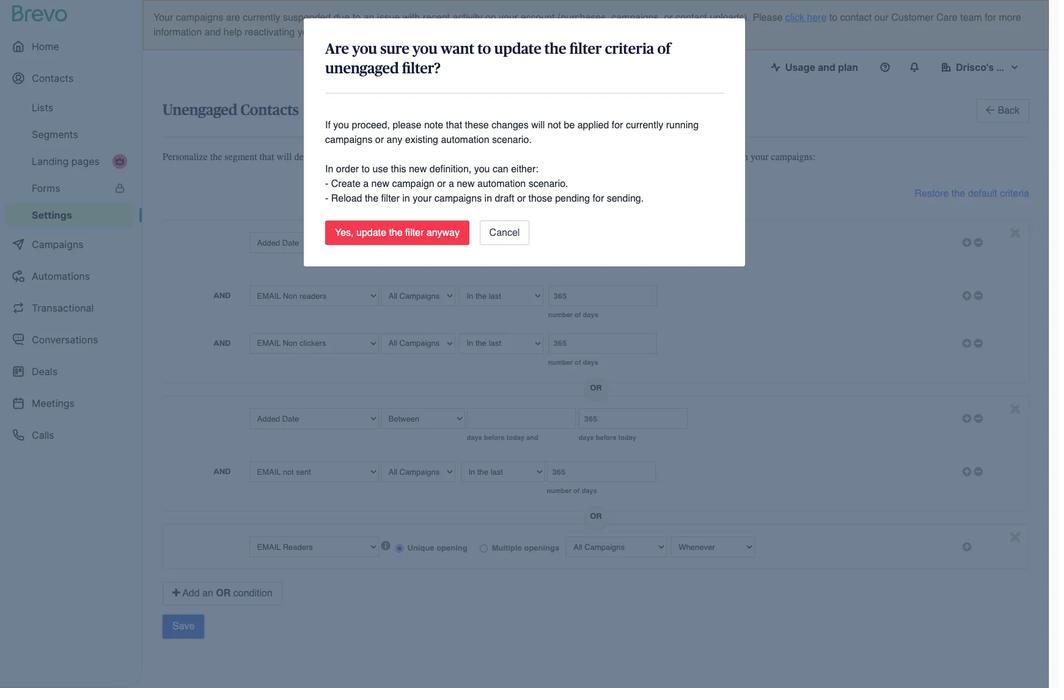 Task type: vqa. For each thing, say whether or not it's contained in the screenshot.
Meetings link
yes



Task type: describe. For each thing, give the bounding box(es) containing it.
pending
[[556, 193, 590, 204]]

filter inside are you sure you want to update the filter criteria of unengaged filter?
[[570, 42, 602, 57]]

the inside are you sure you want to update the filter criteria of unengaged filter?
[[545, 42, 567, 57]]

4 plus circle image from the top
[[963, 543, 972, 551]]

improve
[[457, 152, 490, 163]]

anyway
[[427, 228, 460, 239]]

in
[[325, 164, 334, 175]]

click
[[786, 12, 805, 23]]

of for plus circle icon associated with 2nd minus circle icon from the bottom
[[575, 358, 581, 367]]

please
[[393, 120, 422, 131]]

the inside 'button'
[[389, 228, 403, 239]]

update inside 'button'
[[357, 228, 387, 239]]

you up filter? in the top left of the page
[[413, 42, 438, 57]]

personalize
[[163, 152, 208, 163]]

filter inside in order to use this new definition, you can either: - create a new campaign or a new automation scenario. - reload the filter in your campaigns in draft or those pending for sending.
[[381, 193, 400, 204]]

lists
[[32, 102, 53, 114]]

conversations
[[32, 334, 98, 346]]

them
[[708, 152, 727, 163]]

plus image
[[172, 589, 180, 598]]

campaigns:
[[771, 152, 816, 163]]

with
[[403, 12, 420, 23]]

0 vertical spatial can
[[441, 152, 455, 163]]

unengaged contacts
[[163, 104, 299, 118]]

of for plus circle image related to minus circle image associated with third × button from the bottom
[[575, 311, 581, 319]]

filter inside yes, update the filter anyway 'button'
[[406, 228, 424, 239]]

save button
[[163, 615, 205, 639]]

home
[[32, 40, 59, 53]]

drinks
[[997, 61, 1027, 73]]

meetings
[[32, 398, 75, 410]]

customer
[[892, 12, 934, 23]]

definition,
[[430, 164, 472, 175]]

yes,
[[335, 228, 354, 239]]

landing pages
[[32, 155, 100, 168]]

engagement
[[584, 152, 631, 163]]

0 vertical spatial number
[[548, 311, 573, 319]]

× for third × button from the bottom
[[1010, 220, 1021, 243]]

on
[[486, 12, 496, 23]]

the left default
[[952, 189, 966, 200]]

settings link
[[5, 203, 135, 228]]

create
[[331, 179, 361, 190]]

care
[[937, 12, 958, 23]]

any
[[387, 135, 403, 146]]

unengaged inside are you sure you want to update the filter criteria of unengaged filter?
[[325, 62, 399, 76]]

team
[[961, 12, 983, 23]]

use
[[373, 164, 389, 175]]

campaigns,
[[612, 12, 662, 23]]

here
[[808, 12, 827, 23]]

days before today and for third minus circle image from the bottom of the page
[[467, 258, 539, 266]]

are you sure you want to update the filter criteria of unengaged filter?
[[325, 42, 671, 76]]

× for second × button from the bottom of the page
[[1010, 397, 1021, 419]]

for inside in order to use this new definition, you can either: - create a new campaign or a new automation scenario. - reload the filter in your campaigns in draft or those pending for sending.
[[593, 193, 604, 204]]

sending.
[[607, 193, 644, 204]]

lists link
[[5, 95, 135, 120]]

those
[[529, 193, 553, 204]]

to right due
[[353, 12, 361, 23]]

and inside button
[[818, 61, 836, 73]]

scenario. inside the if you proceed, please note that these changes will not be applied for currently running campaigns or any existing automation scenario.
[[492, 135, 532, 146]]

applied
[[578, 120, 609, 131]]

recent
[[423, 12, 450, 23]]

your inside in order to use this new definition, you can either: - create a new campaign or a new automation scenario. - reload the filter in your campaigns in draft or those pending for sending.
[[413, 193, 432, 204]]

campaign
[[392, 179, 435, 190]]

home link
[[5, 32, 135, 61]]

from
[[730, 152, 749, 163]]

unengaged
[[163, 104, 238, 118]]

multiple openings
[[492, 544, 560, 553]]

if
[[325, 120, 331, 131]]

currently inside the if you proceed, please note that these changes will not be applied for currently running campaigns or any existing automation scenario.
[[626, 120, 664, 131]]

your up in at the left of page
[[321, 152, 339, 163]]

our
[[875, 12, 889, 23]]

plus circle image for minus circle image associated with third × button from the bottom
[[963, 292, 972, 300]]

automations link
[[5, 262, 135, 291]]

to inside are you sure you want to update the filter criteria of unengaged filter?
[[478, 42, 491, 57]]

are
[[325, 42, 349, 57]]

days before today for third × button from the bottom
[[579, 258, 637, 266]]

back
[[998, 105, 1020, 116]]

campaigns link
[[5, 230, 135, 259]]

of inside are you sure you want to update the filter criteria of unengaged filter?
[[658, 42, 671, 57]]

cancel button
[[480, 221, 530, 245]]

plus circle image for third minus circle image from the bottom of the page
[[963, 239, 972, 247]]

1 vertical spatial number of days
[[548, 358, 599, 367]]

calls link
[[5, 421, 135, 450]]

information
[[154, 27, 202, 38]]

campaigns
[[32, 239, 84, 251]]

for inside to contact our customer care team for more information and help reactivating your campaigns.
[[985, 12, 997, 23]]

be
[[564, 120, 575, 131]]

1 a from the left
[[363, 179, 369, 190]]

if you proceed, please note that these changes will not be applied for currently running campaigns or any existing automation scenario.
[[325, 120, 699, 146]]

forms link
[[5, 176, 135, 201]]

(purchases,
[[558, 12, 609, 23]]

condition
[[234, 589, 273, 600]]

your right on
[[499, 12, 518, 23]]

automations
[[32, 270, 90, 283]]

campaigns.
[[319, 27, 369, 38]]

drisco's drinks button
[[932, 55, 1030, 80]]

plus circle image for 2nd minus circle icon from the bottom
[[963, 339, 972, 347]]

1 - from the top
[[325, 179, 329, 190]]

proceed,
[[352, 120, 390, 131]]

number of days for plus circle icon related to 2nd minus circle icon from the top of the page
[[547, 487, 597, 496]]

forms
[[32, 182, 60, 195]]

of for plus circle image for minus circle image corresponding to second × button from the bottom of the page
[[574, 487, 580, 496]]

you inside the if you proceed, please note that these changes will not be applied for currently running campaigns or any existing automation scenario.
[[334, 120, 349, 131]]

want
[[441, 42, 475, 57]]

define
[[295, 152, 318, 163]]

or inside the if you proceed, please note that these changes will not be applied for currently running campaigns or any existing automation scenario.
[[375, 135, 384, 146]]

cancel
[[490, 228, 520, 239]]

and for plus circle image corresponding to third minus circle image from the bottom of the page
[[214, 291, 231, 300]]

changes
[[492, 120, 529, 131]]

that inside the if you proceed, please note that these changes will not be applied for currently running campaigns or any existing automation scenario.
[[446, 120, 463, 131]]

1 horizontal spatial new
[[409, 164, 427, 175]]

or right campaigns,
[[665, 12, 673, 23]]

or
[[216, 589, 231, 600]]

you inside in order to use this new definition, you can either: - create a new campaign or a new automation scenario. - reload the filter in your campaigns in draft or those pending for sending.
[[474, 164, 490, 175]]

issue
[[377, 12, 400, 23]]

uploads).
[[710, 12, 750, 23]]

× for 3rd × button from the top
[[1010, 525, 1021, 548]]

openings
[[524, 544, 560, 553]]

0 horizontal spatial contacts
[[32, 72, 74, 84]]



Task type: locate. For each thing, give the bounding box(es) containing it.
segments
[[32, 128, 78, 141]]

1 vertical spatial currently
[[626, 120, 664, 131]]

will left define
[[277, 152, 292, 163]]

campaigns down definition,
[[435, 193, 482, 204]]

0 vertical spatial update
[[495, 42, 542, 57]]

0 horizontal spatial for
[[593, 193, 604, 204]]

0 vertical spatial automation
[[441, 135, 490, 146]]

0 vertical spatial number of days
[[548, 311, 599, 319]]

×
[[1010, 220, 1021, 243], [1010, 397, 1021, 419], [1010, 525, 1021, 548]]

1 vertical spatial minus circle image
[[975, 292, 984, 300]]

1 vertical spatial minus circle image
[[975, 415, 984, 423]]

contacts up the segment
[[241, 104, 299, 118]]

automation inside in order to use this new definition, you can either: - create a new campaign or a new automation scenario. - reload the filter in your campaigns in draft or those pending for sending.
[[478, 179, 526, 190]]

1 × from the top
[[1010, 220, 1021, 243]]

0 horizontal spatial filter
[[381, 193, 400, 204]]

1 vertical spatial will
[[277, 152, 292, 163]]

0 vertical spatial an
[[364, 12, 375, 23]]

yes, update the filter anyway
[[335, 228, 460, 239]]

or right draft
[[517, 193, 526, 204]]

campaigns inside the if you proceed, please note that these changes will not be applied for currently running campaigns or any existing automation scenario.
[[325, 135, 373, 146]]

1 horizontal spatial that
[[446, 120, 463, 131]]

1 horizontal spatial campaigns
[[325, 135, 373, 146]]

opening
[[437, 544, 468, 553]]

0 vertical spatial -
[[325, 179, 329, 190]]

None text field
[[548, 286, 657, 307], [548, 333, 657, 354], [467, 409, 576, 430], [547, 462, 656, 483], [548, 286, 657, 307], [548, 333, 657, 354], [467, 409, 576, 430], [547, 462, 656, 483]]

0 horizontal spatial criteria
[[605, 42, 655, 57]]

restore the default criteria link
[[915, 187, 1030, 201]]

number of days for plus circle image corresponding to third minus circle image from the bottom of the page
[[548, 311, 599, 319]]

your
[[154, 12, 173, 23]]

scenario. down changes
[[492, 135, 532, 146]]

1 horizontal spatial criteria
[[1001, 189, 1030, 200]]

note
[[424, 120, 443, 131]]

automation up draft
[[478, 179, 526, 190]]

contacts
[[32, 72, 74, 84], [241, 104, 299, 118]]

2 vertical spatial campaigns
[[435, 193, 482, 204]]

personalize the segment that will define your unengaged contacts. you can improve your deliverability and engagement rates by excluding them from your campaigns:
[[163, 152, 816, 163]]

scenario.
[[492, 135, 532, 146], [529, 179, 569, 190]]

0 horizontal spatial currently
[[243, 12, 280, 23]]

0 vertical spatial contacts
[[32, 72, 74, 84]]

deals
[[32, 366, 57, 378]]

1 vertical spatial days before today
[[579, 434, 637, 442]]

pages
[[71, 155, 100, 168]]

can up definition,
[[441, 152, 455, 163]]

1 vertical spatial and
[[214, 339, 231, 348]]

can down the personalize the segment that will define your unengaged contacts. you can improve your deliverability and engagement rates by excluding them from your campaigns:
[[493, 164, 509, 175]]

your inside to contact our customer care team for more information and help reactivating your campaigns.
[[298, 27, 317, 38]]

None radio
[[480, 545, 488, 553]]

currently up rates
[[626, 120, 664, 131]]

0 vertical spatial criteria
[[605, 42, 655, 57]]

usage and plan
[[786, 61, 859, 73]]

unengaged up order
[[341, 152, 384, 163]]

before
[[484, 258, 505, 266], [596, 258, 617, 266], [484, 434, 505, 442], [596, 434, 617, 442]]

2 vertical spatial for
[[593, 193, 604, 204]]

add
[[183, 589, 200, 600]]

that right the segment
[[260, 152, 274, 163]]

0 vertical spatial that
[[446, 120, 463, 131]]

the inside in order to use this new definition, you can either: - create a new campaign or a new automation scenario. - reload the filter in your campaigns in draft or those pending for sending.
[[365, 193, 379, 204]]

contact inside to contact our customer care team for more information and help reactivating your campaigns.
[[841, 12, 872, 23]]

to right the want at the top of page
[[478, 42, 491, 57]]

new up campaign
[[409, 164, 427, 175]]

1 in from the left
[[403, 193, 410, 204]]

0 horizontal spatial in
[[403, 193, 410, 204]]

scenario. up those
[[529, 179, 569, 190]]

to inside to contact our customer care team for more information and help reactivating your campaigns.
[[830, 12, 838, 23]]

1 minus circle image from the top
[[975, 239, 984, 247]]

automation up the improve
[[441, 135, 490, 146]]

1 vertical spatial that
[[260, 152, 274, 163]]

0 horizontal spatial can
[[441, 152, 455, 163]]

currently
[[243, 12, 280, 23], [626, 120, 664, 131]]

1 and from the top
[[214, 291, 231, 300]]

1 vertical spatial number
[[548, 358, 573, 367]]

filter down to contact our customer care team for more information and help reactivating your campaigns.
[[570, 42, 602, 57]]

your down campaign
[[413, 193, 432, 204]]

0 vertical spatial scenario.
[[492, 135, 532, 146]]

drisco's
[[957, 61, 995, 73]]

account
[[521, 12, 555, 23]]

- down in at the left of page
[[325, 179, 329, 190]]

contact left our
[[841, 12, 872, 23]]

0 vertical spatial unengaged
[[325, 62, 399, 76]]

1 horizontal spatial filter
[[406, 228, 424, 239]]

segments link
[[5, 122, 135, 147]]

you
[[352, 42, 377, 57], [413, 42, 438, 57], [334, 120, 349, 131], [474, 164, 490, 175]]

2 vertical spatial number of days
[[547, 487, 597, 496]]

and inside to contact our customer care team for more information and help reactivating your campaigns.
[[205, 27, 221, 38]]

1 days before today from the top
[[579, 258, 637, 266]]

the
[[545, 42, 567, 57], [210, 152, 222, 163], [952, 189, 966, 200], [365, 193, 379, 204], [389, 228, 403, 239]]

0 horizontal spatial contact
[[676, 12, 707, 23]]

2 and from the top
[[214, 339, 231, 348]]

1 horizontal spatial an
[[364, 12, 375, 23]]

0 vertical spatial × button
[[1010, 220, 1021, 243]]

either:
[[511, 164, 539, 175]]

contacts up 'lists'
[[32, 72, 74, 84]]

1 vertical spatial days before today and
[[467, 434, 539, 442]]

plus circle image
[[963, 339, 972, 347], [963, 415, 972, 423]]

update right yes,
[[357, 228, 387, 239]]

plan
[[839, 61, 859, 73]]

campaigns up the information
[[176, 12, 223, 23]]

2 days before today from the top
[[579, 434, 637, 442]]

for right 'applied'
[[612, 120, 624, 131]]

days before today for second × button from the bottom of the page
[[579, 434, 637, 442]]

campaigns inside in order to use this new definition, you can either: - create a new campaign or a new automation scenario. - reload the filter in your campaigns in draft or those pending for sending.
[[435, 193, 482, 204]]

1 vertical spatial × button
[[1010, 397, 1021, 419]]

2 plus circle image from the top
[[963, 292, 972, 300]]

days before today and for 2nd minus circle icon from the top of the page
[[467, 434, 539, 442]]

draft
[[495, 193, 515, 204]]

and for plus circle icon related to 2nd minus circle icon from the top of the page
[[214, 468, 231, 477]]

automation inside the if you proceed, please note that these changes will not be applied for currently running campaigns or any existing automation scenario.
[[441, 135, 490, 146]]

your down the if you proceed, please note that these changes will not be applied for currently running campaigns or any existing automation scenario.
[[492, 152, 510, 163]]

segment
[[225, 152, 257, 163]]

1 vertical spatial campaigns
[[325, 135, 373, 146]]

the down account
[[545, 42, 567, 57]]

automation
[[441, 135, 490, 146], [478, 179, 526, 190]]

1 vertical spatial for
[[612, 120, 624, 131]]

3 minus circle image from the top
[[975, 468, 984, 476]]

transactional
[[32, 302, 94, 314]]

transactional link
[[5, 294, 135, 323]]

1 × button from the top
[[1010, 220, 1021, 243]]

1 plus circle image from the top
[[963, 339, 972, 347]]

3 plus circle image from the top
[[963, 468, 972, 476]]

contacts.
[[386, 152, 421, 163]]

and
[[205, 27, 221, 38], [818, 61, 836, 73], [567, 152, 581, 163], [527, 258, 539, 266], [527, 434, 539, 442]]

or down definition,
[[437, 179, 446, 190]]

help
[[224, 27, 242, 38]]

update down account
[[495, 42, 542, 57]]

1 horizontal spatial currently
[[626, 120, 664, 131]]

2 × button from the top
[[1010, 397, 1021, 419]]

1 vertical spatial automation
[[478, 179, 526, 190]]

filter?
[[402, 62, 441, 76]]

restore the default criteria
[[915, 189, 1030, 200]]

0 horizontal spatial an
[[202, 589, 213, 600]]

minus circle image for second × button from the bottom of the page
[[975, 468, 984, 476]]

criteria down campaigns,
[[605, 42, 655, 57]]

scenario. inside in order to use this new definition, you can either: - create a new campaign or a new automation scenario. - reload the filter in your campaigns in draft or those pending for sending.
[[529, 179, 569, 190]]

the left the segment
[[210, 152, 222, 163]]

will inside the if you proceed, please note that these changes will not be applied for currently running campaigns or any existing automation scenario.
[[532, 120, 545, 131]]

3 × button from the top
[[1010, 525, 1021, 548]]

yes, update the filter anyway button
[[325, 221, 470, 245]]

plus circle image for 2nd minus circle icon from the top of the page
[[963, 415, 972, 423]]

2 horizontal spatial campaigns
[[435, 193, 482, 204]]

filter left the anyway at the top left of page
[[406, 228, 424, 239]]

conversations link
[[5, 325, 135, 355]]

filter down campaign
[[381, 193, 400, 204]]

1 vertical spatial -
[[325, 193, 329, 204]]

1 vertical spatial an
[[202, 589, 213, 600]]

2 vertical spatial filter
[[406, 228, 424, 239]]

click here link
[[786, 12, 827, 23]]

can inside in order to use this new definition, you can either: - create a new campaign or a new automation scenario. - reload the filter in your campaigns in draft or those pending for sending.
[[493, 164, 509, 175]]

1 vertical spatial scenario.
[[529, 179, 569, 190]]

new down definition,
[[457, 179, 475, 190]]

0 vertical spatial will
[[532, 120, 545, 131]]

0 horizontal spatial that
[[260, 152, 274, 163]]

2 horizontal spatial for
[[985, 12, 997, 23]]

filter
[[570, 42, 602, 57], [381, 193, 400, 204], [406, 228, 424, 239]]

0 vertical spatial filter
[[570, 42, 602, 57]]

more
[[1000, 12, 1022, 23]]

for right team
[[985, 12, 997, 23]]

the left the anyway at the top left of page
[[389, 228, 403, 239]]

please
[[753, 12, 783, 23]]

1 vertical spatial ×
[[1010, 397, 1021, 419]]

days
[[467, 258, 482, 266], [579, 258, 594, 266], [583, 311, 599, 319], [583, 358, 599, 367], [467, 434, 482, 442], [579, 434, 594, 442], [582, 487, 597, 496]]

save
[[172, 622, 195, 633]]

2 vertical spatial × button
[[1010, 525, 1021, 548]]

unengaged down are
[[325, 62, 399, 76]]

settings
[[32, 209, 72, 221]]

for inside the if you proceed, please note that these changes will not be applied for currently running campaigns or any existing automation scenario.
[[612, 120, 624, 131]]

2 a from the left
[[449, 179, 454, 190]]

to right here
[[830, 12, 838, 23]]

the right reload
[[365, 193, 379, 204]]

minus circle image for third × button from the bottom
[[975, 292, 984, 300]]

your
[[499, 12, 518, 23], [298, 27, 317, 38], [321, 152, 339, 163], [492, 152, 510, 163], [751, 152, 769, 163], [413, 193, 432, 204]]

2 - from the top
[[325, 193, 329, 204]]

2 in from the left
[[485, 193, 492, 204]]

in order to use this new definition, you can either: - create a new campaign or a new automation scenario. - reload the filter in your campaigns in draft or those pending for sending.
[[325, 164, 644, 204]]

to left 'use'
[[362, 164, 370, 175]]

existing
[[405, 135, 439, 146]]

criteria inside are you sure you want to update the filter criteria of unengaged filter?
[[605, 42, 655, 57]]

you down campaigns. at left
[[352, 42, 377, 57]]

restore
[[915, 189, 950, 200]]

2 contact from the left
[[841, 12, 872, 23]]

0 vertical spatial ×
[[1010, 220, 1021, 243]]

drisco's drinks
[[957, 61, 1027, 73]]

an left issue in the top left of the page
[[364, 12, 375, 23]]

-
[[325, 179, 329, 190], [325, 193, 329, 204]]

0 horizontal spatial a
[[363, 179, 369, 190]]

1 horizontal spatial will
[[532, 120, 545, 131]]

0 vertical spatial days before today and
[[467, 258, 539, 266]]

you right if
[[334, 120, 349, 131]]

number
[[548, 311, 573, 319], [548, 358, 573, 367], [547, 487, 572, 496]]

1 vertical spatial update
[[357, 228, 387, 239]]

3 and from the top
[[214, 468, 231, 477]]

landing pages link
[[5, 149, 135, 174]]

0 vertical spatial and
[[214, 291, 231, 300]]

0 vertical spatial plus circle image
[[963, 339, 972, 347]]

0 vertical spatial minus circle image
[[975, 339, 984, 347]]

due
[[334, 12, 350, 23]]

0 horizontal spatial will
[[277, 152, 292, 163]]

1 vertical spatial unengaged
[[341, 152, 384, 163]]

None radio
[[395, 545, 403, 553]]

1 horizontal spatial update
[[495, 42, 542, 57]]

2 vertical spatial ×
[[1010, 525, 1021, 548]]

are
[[226, 12, 240, 23]]

1 vertical spatial filter
[[381, 193, 400, 204]]

2 minus circle image from the top
[[975, 415, 984, 423]]

1 vertical spatial contacts
[[241, 104, 299, 118]]

2 vertical spatial minus circle image
[[975, 468, 984, 476]]

reactivating
[[245, 27, 295, 38]]

left___rvooi image
[[115, 183, 125, 193]]

0 vertical spatial for
[[985, 12, 997, 23]]

criteria
[[605, 42, 655, 57], [1001, 189, 1030, 200]]

1 vertical spatial can
[[493, 164, 509, 175]]

3 × from the top
[[1010, 525, 1021, 548]]

your campaigns are currently suspended due to an issue with recent activity on your account (purchases, campaigns, or contact uploads). please click here
[[154, 12, 827, 23]]

plus circle image for minus circle image corresponding to second × button from the bottom of the page
[[963, 468, 972, 476]]

2 plus circle image from the top
[[963, 415, 972, 423]]

plus circle image
[[963, 239, 972, 247], [963, 292, 972, 300], [963, 468, 972, 476], [963, 543, 972, 551]]

0 horizontal spatial update
[[357, 228, 387, 239]]

meetings link
[[5, 389, 135, 418]]

to
[[353, 12, 361, 23], [830, 12, 838, 23], [478, 42, 491, 57], [362, 164, 370, 175]]

0 vertical spatial days before today
[[579, 258, 637, 266]]

a right create
[[363, 179, 369, 190]]

0 vertical spatial currently
[[243, 12, 280, 23]]

multiple
[[492, 544, 522, 553]]

update inside are you sure you want to update the filter criteria of unengaged filter?
[[495, 42, 542, 57]]

to contact our customer care team for more information and help reactivating your campaigns.
[[154, 12, 1022, 38]]

criteria right default
[[1001, 189, 1030, 200]]

1 days before today and from the top
[[467, 258, 539, 266]]

for right pending
[[593, 193, 604, 204]]

2 days before today and from the top
[[467, 434, 539, 442]]

2 minus circle image from the top
[[975, 292, 984, 300]]

a down definition,
[[449, 179, 454, 190]]

1 plus circle image from the top
[[963, 239, 972, 247]]

0 vertical spatial campaigns
[[176, 12, 223, 23]]

can
[[441, 152, 455, 163], [493, 164, 509, 175]]

1 vertical spatial plus circle image
[[963, 415, 972, 423]]

left___rvooi image
[[115, 157, 125, 166]]

unique
[[408, 544, 435, 553]]

campaigns down if
[[325, 135, 373, 146]]

unique opening
[[408, 544, 468, 553]]

new down 'use'
[[372, 179, 390, 190]]

1 horizontal spatial for
[[612, 120, 624, 131]]

1 minus circle image from the top
[[975, 339, 984, 347]]

will left not
[[532, 120, 545, 131]]

0 vertical spatial minus circle image
[[975, 239, 984, 247]]

these
[[465, 120, 489, 131]]

that right note
[[446, 120, 463, 131]]

currently up reactivating
[[243, 12, 280, 23]]

back button
[[977, 99, 1030, 123]]

or left any
[[375, 135, 384, 146]]

2 horizontal spatial filter
[[570, 42, 602, 57]]

an left or
[[202, 589, 213, 600]]

2 × from the top
[[1010, 397, 1021, 419]]

running
[[667, 120, 699, 131]]

1 contact from the left
[[676, 12, 707, 23]]

minus circle image
[[975, 239, 984, 247], [975, 292, 984, 300], [975, 468, 984, 476]]

contact
[[676, 12, 707, 23], [841, 12, 872, 23]]

your right from
[[751, 152, 769, 163]]

sure
[[381, 42, 410, 57]]

1 horizontal spatial can
[[493, 164, 509, 175]]

to inside in order to use this new definition, you can either: - create a new campaign or a new automation scenario. - reload the filter in your campaigns in draft or those pending for sending.
[[362, 164, 370, 175]]

minus circle image
[[975, 339, 984, 347], [975, 415, 984, 423]]

2 horizontal spatial new
[[457, 179, 475, 190]]

2 vertical spatial and
[[214, 468, 231, 477]]

1 vertical spatial criteria
[[1001, 189, 1030, 200]]

1 horizontal spatial contacts
[[241, 104, 299, 118]]

1 horizontal spatial in
[[485, 193, 492, 204]]

0 horizontal spatial campaigns
[[176, 12, 223, 23]]

you down the personalize the segment that will define your unengaged contacts. you can improve your deliverability and engagement rates by excluding them from your campaigns:
[[474, 164, 490, 175]]

contacts link
[[5, 64, 135, 93]]

contact left uploads).
[[676, 12, 707, 23]]

add an or condition
[[180, 589, 273, 600]]

or
[[665, 12, 673, 23], [375, 135, 384, 146], [437, 179, 446, 190], [517, 193, 526, 204]]

in left draft
[[485, 193, 492, 204]]

1 horizontal spatial contact
[[841, 12, 872, 23]]

excluding
[[667, 152, 705, 163]]

None text field
[[467, 233, 576, 253], [579, 233, 688, 253], [579, 409, 688, 430], [467, 233, 576, 253], [579, 233, 688, 253], [579, 409, 688, 430]]

in down campaign
[[403, 193, 410, 204]]

2 vertical spatial number
[[547, 487, 572, 496]]

- left reload
[[325, 193, 329, 204]]

your down suspended at left
[[298, 27, 317, 38]]

1 horizontal spatial a
[[449, 179, 454, 190]]

0 horizontal spatial new
[[372, 179, 390, 190]]



